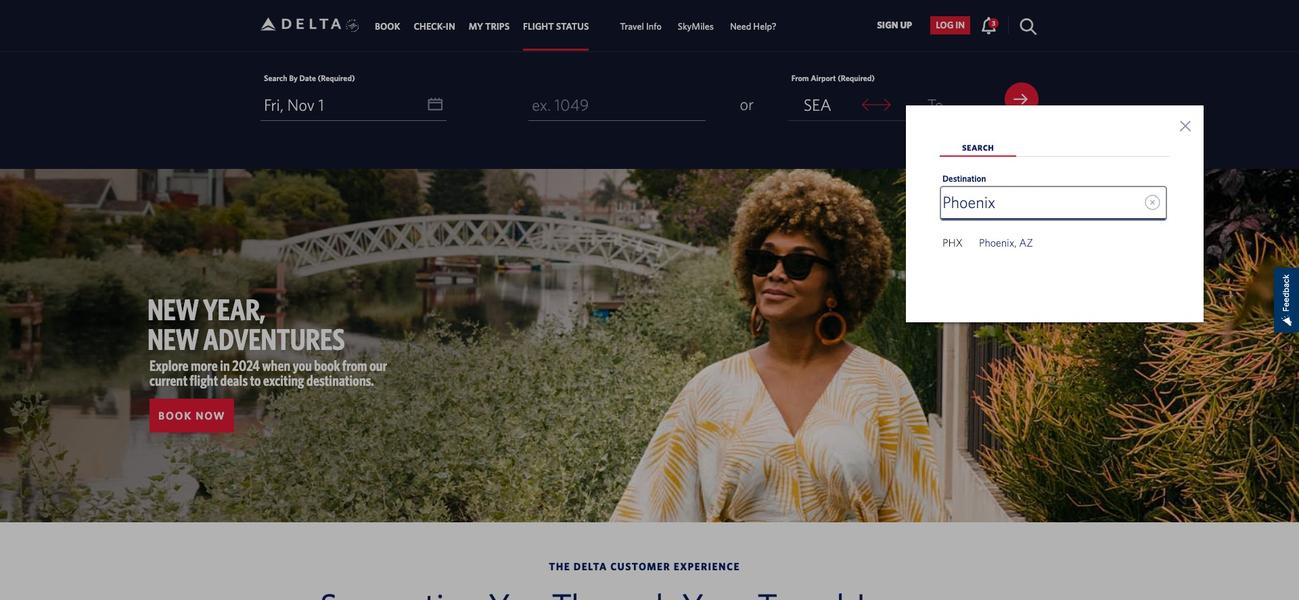 Task type: locate. For each thing, give the bounding box(es) containing it.
my
[[469, 21, 483, 32]]

1 horizontal spatial (required)
[[838, 73, 875, 82]]

trips
[[485, 21, 510, 32]]

book left now
[[158, 410, 192, 422]]

0 horizontal spatial book
[[158, 410, 192, 422]]

1 horizontal spatial book
[[375, 21, 400, 32]]

explore
[[150, 357, 189, 374]]

log in
[[936, 20, 965, 31]]

skymiles link
[[678, 14, 714, 39]]

book right skyteam image
[[375, 21, 400, 32]]

flight
[[523, 21, 554, 32]]

1 vertical spatial book
[[158, 410, 192, 422]]

0 vertical spatial book
[[375, 21, 400, 32]]

0 horizontal spatial in
[[220, 357, 230, 374]]

2 (required) from the left
[[838, 73, 875, 82]]

info
[[646, 21, 662, 32]]

customer
[[610, 562, 671, 573]]

need help? link
[[730, 14, 777, 39]]

book
[[375, 21, 400, 32], [158, 410, 192, 422]]

1 (required) from the left
[[318, 73, 355, 82]]

in inside log in button
[[956, 20, 965, 31]]

search
[[962, 143, 994, 152]]

book inside tab list
[[375, 21, 400, 32]]

1 vertical spatial in
[[220, 357, 230, 374]]

sign
[[877, 20, 898, 31]]

1 horizontal spatial tab list
[[940, 139, 1170, 268]]

check-in link
[[414, 14, 455, 39]]

in right more
[[220, 357, 230, 374]]

sea
[[804, 95, 831, 114]]

our
[[369, 357, 387, 374]]

0 horizontal spatial (required)
[[318, 73, 355, 82]]

in
[[446, 21, 455, 32]]

Search By Date (Required) text field
[[260, 89, 446, 121]]

(required)
[[318, 73, 355, 82], [838, 73, 875, 82]]

explore more in 2024 when you book from our current flight deals to exciting destinations.
[[150, 357, 387, 389]]

new year, new adventures
[[147, 292, 345, 357]]

delta
[[574, 562, 607, 573]]

3
[[992, 19, 995, 27]]

(required) right the airport at the right top of the page
[[838, 73, 875, 82]]

(required) right date
[[318, 73, 355, 82]]

Destination text field
[[941, 187, 1165, 220]]

tab list containing book
[[368, 0, 785, 51]]

1 vertical spatial tab list
[[940, 139, 1170, 268]]

when
[[262, 357, 290, 374]]

book link
[[375, 14, 400, 39]]

status
[[556, 21, 589, 32]]

sign up
[[877, 20, 912, 31]]

in right log at the right
[[956, 20, 965, 31]]

skymiles
[[678, 21, 714, 32]]

0 horizontal spatial tab list
[[368, 0, 785, 51]]

ex. 1049 number field
[[529, 89, 706, 121]]

help?
[[753, 21, 777, 32]]

in
[[956, 20, 965, 31], [220, 357, 230, 374]]

year,
[[203, 292, 265, 327]]

0 vertical spatial in
[[956, 20, 965, 31]]

1 horizontal spatial in
[[956, 20, 965, 31]]

by
[[289, 73, 298, 82]]

from
[[342, 357, 367, 374]]

the delta customer experience
[[549, 562, 740, 573]]

1 new from the top
[[147, 292, 199, 327]]

destinations.
[[307, 372, 374, 389]]

tab list
[[368, 0, 785, 51], [940, 139, 1170, 268]]

search by date (required)
[[264, 73, 355, 82]]

new
[[147, 292, 199, 327], [147, 322, 199, 357]]

0 vertical spatial tab list
[[368, 0, 785, 51]]

search
[[264, 73, 287, 82]]



Task type: describe. For each thing, give the bounding box(es) containing it.
tab list containing phx
[[940, 139, 1170, 268]]

exciting
[[263, 372, 304, 389]]

need help?
[[730, 21, 777, 32]]

3 link
[[980, 16, 999, 34]]

travel info link
[[620, 14, 662, 39]]

az
[[1019, 237, 1033, 249]]

search link
[[940, 139, 1016, 157]]

phoenix, az
[[979, 237, 1033, 249]]

need
[[730, 21, 751, 32]]

flight
[[190, 372, 218, 389]]

check-in
[[414, 21, 455, 32]]

adventures
[[203, 322, 345, 357]]

deals
[[220, 372, 248, 389]]

airport
[[811, 73, 836, 82]]

book now
[[158, 410, 226, 422]]

from airport (required)
[[791, 73, 875, 82]]

the
[[549, 562, 570, 573]]

phx
[[942, 237, 963, 249]]

now
[[196, 410, 226, 422]]

log in button
[[930, 16, 970, 34]]

you
[[293, 357, 312, 374]]

experience
[[674, 562, 740, 573]]

check-
[[414, 21, 446, 32]]

book now link
[[150, 399, 234, 433]]

my trips
[[469, 21, 510, 32]]

from
[[791, 73, 809, 82]]

2024
[[232, 357, 260, 374]]

travel info
[[620, 21, 662, 32]]

flight status
[[523, 21, 589, 32]]

sign up link
[[872, 16, 918, 34]]

delta air lines image
[[260, 3, 342, 45]]

current
[[150, 372, 187, 389]]

book for book
[[375, 21, 400, 32]]

skyteam image
[[346, 5, 359, 47]]

my trips link
[[469, 14, 510, 39]]

flight status link
[[523, 14, 589, 39]]

sea link
[[788, 89, 847, 120]]

destination
[[942, 174, 986, 184]]

explore more in 2024 when you book from our current flight deals to exciting destinations. link
[[150, 357, 387, 389]]

travel
[[620, 21, 644, 32]]

book for book now
[[158, 410, 192, 422]]

to
[[927, 95, 943, 114]]

to link
[[906, 89, 965, 120]]

book
[[314, 357, 340, 374]]

phoenix,
[[979, 237, 1017, 249]]

up
[[900, 20, 912, 31]]

to
[[250, 372, 261, 389]]

log
[[936, 20, 954, 31]]

more
[[191, 357, 218, 374]]

date
[[299, 73, 316, 82]]

2 new from the top
[[147, 322, 199, 357]]

in inside explore more in 2024 when you book from our current flight deals to exciting destinations.
[[220, 357, 230, 374]]



Task type: vqa. For each thing, say whether or not it's contained in the screenshot.
110v ac power icon
no



